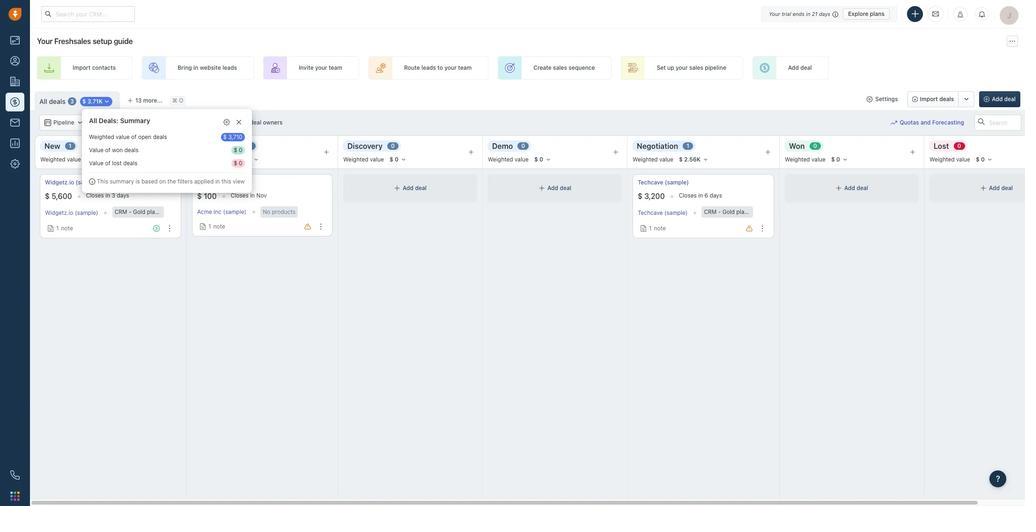 Task type: vqa. For each thing, say whether or not it's contained in the screenshot.
the top PROVIDER.
no



Task type: describe. For each thing, give the bounding box(es) containing it.
deals right open
[[153, 134, 167, 141]]

crm for $ 5,600
[[115, 208, 127, 215]]

all deals: summary dialog
[[77, 109, 252, 193]]

closes in 6 days
[[679, 192, 722, 199]]

1 note for 5,600
[[56, 225, 73, 232]]

1 team from the left
[[329, 64, 342, 71]]

all deal owners
[[242, 119, 283, 126]]

crm for $ 3,200
[[704, 208, 717, 215]]

$ 3.71k button
[[80, 97, 112, 106]]

phone image
[[10, 471, 20, 480]]

note for $ 5,600
[[61, 225, 73, 232]]

21
[[812, 11, 818, 17]]

route leads to your team
[[404, 64, 472, 71]]

$ 2.56k
[[679, 156, 701, 163]]

closes in 3 days
[[86, 192, 129, 199]]

add deal button
[[980, 91, 1021, 107]]

no products
[[263, 208, 296, 215]]

route leads to your team link
[[369, 56, 489, 80]]

import contacts link
[[37, 56, 133, 80]]

3,710
[[228, 134, 242, 141]]

bring in website leads
[[178, 64, 237, 71]]

1 techcave (sample) link from the top
[[638, 178, 689, 187]]

container_wx8msf4aqz5i3rn1 image inside $ 3.71k button
[[104, 99, 110, 105]]

$ 3.71k button
[[77, 96, 115, 107]]

$ 0 button for discovery
[[385, 155, 411, 165]]

your for your freshsales setup guide
[[37, 37, 53, 45]]

13
[[135, 97, 142, 104]]

summary
[[120, 117, 150, 125]]

this
[[97, 178, 108, 185]]

weighted value inside popup button
[[40, 156, 81, 163]]

in for closes in 6 days
[[699, 192, 703, 199]]

import deals
[[920, 96, 954, 103]]

of for won
[[105, 147, 110, 154]]

ends
[[793, 11, 805, 17]]

weighted for demo
[[488, 156, 513, 163]]

open
[[138, 134, 151, 141]]

create sales sequence link
[[498, 56, 612, 80]]

add deal inside add deal button
[[992, 96, 1016, 103]]

1 up "weighted value" popup button
[[69, 143, 71, 150]]

2 widgetz.io from the top
[[45, 210, 73, 217]]

of for lost
[[105, 160, 110, 167]]

nov
[[256, 192, 267, 199]]

1 leads from the left
[[222, 64, 237, 71]]

Search field
[[975, 115, 1022, 131]]

all for all deals: summary
[[89, 117, 97, 125]]

o
[[179, 97, 183, 104]]

all deal owners button
[[225, 115, 289, 131]]

$ 0 button for demo
[[530, 155, 556, 165]]

weighted value for negotiation
[[633, 156, 674, 163]]

qualification
[[196, 142, 241, 150]]

closes for 100
[[231, 192, 249, 199]]

send email image
[[933, 10, 939, 18]]

1 techcave (sample) from the top
[[638, 179, 689, 186]]

your trial ends in 21 days
[[769, 11, 831, 17]]

freshworks switcher image
[[10, 492, 20, 501]]

set up your sales pipeline
[[657, 64, 726, 71]]

settings
[[876, 96, 898, 103]]

up
[[668, 64, 674, 71]]

weighted for won
[[785, 156, 810, 163]]

your freshsales setup guide
[[37, 37, 133, 45]]

3,200
[[645, 192, 665, 201]]

⌘
[[172, 97, 177, 104]]

set
[[657, 64, 666, 71]]

lost
[[112, 160, 122, 167]]

weighted value of open deals
[[89, 134, 167, 141]]

$ 0 for discovery
[[390, 156, 399, 163]]

100
[[204, 192, 217, 201]]

owners
[[263, 119, 283, 126]]

1 widgetz.io (sample) link from the top
[[45, 178, 100, 187]]

create sales sequence
[[534, 64, 595, 71]]

2 acme inc (sample) from the top
[[197, 209, 246, 216]]

weighted value for lost
[[930, 156, 971, 163]]

note for $ 100
[[213, 223, 225, 230]]

explore
[[848, 10, 869, 17]]

weighted value for won
[[785, 156, 826, 163]]

plans
[[870, 10, 885, 17]]

and
[[921, 119, 931, 126]]

1 down all deal owners button
[[249, 143, 252, 150]]

pipeline
[[705, 64, 726, 71]]

deals inside import deals button
[[940, 96, 954, 103]]

new
[[45, 142, 60, 150]]

1 inc from the top
[[214, 179, 222, 186]]

bring
[[178, 64, 192, 71]]

deals:
[[99, 117, 118, 125]]

route
[[404, 64, 420, 71]]

add inside button
[[992, 96, 1003, 103]]

demo
[[492, 142, 513, 150]]

closes for 3,200
[[679, 192, 697, 199]]

13 more...
[[135, 97, 162, 104]]

in for closes in nov
[[250, 192, 255, 199]]

$ 2.56k button
[[675, 155, 713, 165]]

import for import deals
[[920, 96, 938, 103]]

$ 0 button for won
[[827, 155, 853, 165]]

value inside all deals: summary dialog
[[116, 134, 130, 141]]

all deals link
[[39, 97, 66, 106]]

$ 0 for won
[[831, 156, 840, 163]]

value inside popup button
[[67, 156, 81, 163]]

value of won deals
[[89, 147, 139, 154]]

pipeline button
[[39, 115, 88, 131]]

is
[[136, 178, 140, 185]]

3 for in
[[112, 192, 115, 199]]

1 down 100
[[208, 223, 211, 230]]

summary
[[110, 178, 134, 185]]

value of lost deals
[[89, 160, 137, 167]]

view
[[233, 178, 245, 185]]

more...
[[143, 97, 162, 104]]

based
[[142, 178, 158, 185]]

1 up $ 2.56k
[[687, 143, 690, 150]]

⌘ o
[[172, 97, 183, 104]]

deals right lost
[[123, 160, 137, 167]]

quotas and forecasting
[[900, 119, 965, 126]]

2 widgetz.io (sample) from the top
[[45, 210, 98, 217]]

import contacts
[[73, 64, 116, 71]]

invite your team
[[299, 64, 342, 71]]

widgetz.io inside 'link'
[[45, 179, 74, 186]]

value for value of won deals
[[89, 147, 104, 154]]

in inside all deals: summary dialog
[[215, 178, 220, 185]]

1 techcave from the top
[[638, 179, 664, 186]]

no
[[263, 208, 270, 215]]

products
[[272, 208, 296, 215]]

0 vertical spatial of
[[131, 134, 137, 141]]

invite your team link
[[263, 56, 359, 80]]

sequence
[[569, 64, 595, 71]]

phone element
[[6, 466, 24, 485]]

explore plans
[[848, 10, 885, 17]]

weighted for discovery
[[343, 156, 369, 163]]

value for negotiation
[[660, 156, 674, 163]]

13 more... button
[[122, 94, 168, 107]]

1 widgetz.io (sample) from the top
[[45, 179, 100, 186]]

gold for $ 3,200
[[723, 208, 735, 215]]

to
[[438, 64, 443, 71]]

import deals button
[[908, 91, 959, 107]]

won
[[789, 142, 805, 150]]

pipeline
[[53, 119, 74, 126]]



Task type: locate. For each thing, give the bounding box(es) containing it.
1 horizontal spatial all
[[89, 117, 97, 125]]

add deal link
[[753, 56, 829, 80]]

techcave
[[638, 179, 664, 186], [638, 210, 663, 217]]

0 vertical spatial widgetz.io
[[45, 179, 74, 186]]

sales left pipeline at top right
[[690, 64, 704, 71]]

website
[[200, 64, 221, 71]]

value up this at left
[[89, 160, 104, 167]]

- for $ 3,200
[[718, 208, 721, 215]]

widgetz.io (sample) link down '5,600'
[[45, 210, 98, 217]]

leads left to
[[422, 64, 436, 71]]

1 horizontal spatial team
[[458, 64, 472, 71]]

Search your CRM... text field
[[41, 6, 135, 22]]

1 horizontal spatial leads
[[422, 64, 436, 71]]

1 value from the top
[[89, 147, 104, 154]]

1 vertical spatial acme inc (sample) link
[[197, 209, 246, 216]]

note down '5,600'
[[61, 225, 73, 232]]

2 weighted value from the left
[[343, 156, 384, 163]]

0 horizontal spatial all
[[39, 97, 47, 105]]

days for $ 3,200
[[710, 192, 722, 199]]

deals down weighted value of open deals
[[124, 147, 139, 154]]

team right "invite"
[[329, 64, 342, 71]]

in
[[806, 11, 811, 17], [193, 64, 198, 71], [215, 178, 220, 185], [105, 192, 110, 199], [250, 192, 255, 199], [699, 192, 703, 199]]

2 $ 0 button from the left
[[530, 155, 556, 165]]

0 horizontal spatial import
[[73, 64, 91, 71]]

weighted down the discovery
[[343, 156, 369, 163]]

$ 100
[[197, 192, 217, 201]]

2 techcave (sample) link from the top
[[638, 210, 688, 217]]

crm
[[115, 208, 127, 215], [704, 208, 717, 215]]

1 widgetz.io from the top
[[45, 179, 74, 186]]

deals
[[940, 96, 954, 103], [49, 97, 66, 105], [153, 134, 167, 141], [124, 147, 139, 154], [123, 160, 137, 167]]

leads
[[222, 64, 237, 71], [422, 64, 436, 71]]

import left contacts
[[73, 64, 91, 71]]

1 vertical spatial techcave (sample)
[[638, 210, 688, 217]]

applied
[[194, 178, 214, 185]]

techcave (sample) up 3,200
[[638, 179, 689, 186]]

4 weighted value from the left
[[633, 156, 674, 163]]

weighted value down negotiation
[[633, 156, 674, 163]]

in for closes in 3 days
[[105, 192, 110, 199]]

5,600
[[52, 192, 72, 201]]

inc down 100
[[214, 209, 222, 216]]

all inside button
[[242, 119, 249, 126]]

closes down view
[[231, 192, 249, 199]]

2 team from the left
[[458, 64, 472, 71]]

of left won
[[105, 147, 110, 154]]

leads inside 'link'
[[422, 64, 436, 71]]

import deals group
[[908, 91, 975, 107]]

1 your from the left
[[315, 64, 327, 71]]

0 vertical spatial techcave
[[638, 179, 664, 186]]

2 monthly from the left
[[749, 208, 771, 215]]

freshsales
[[54, 37, 91, 45]]

plan for 5,600
[[147, 208, 158, 215]]

0 vertical spatial techcave (sample)
[[638, 179, 689, 186]]

0 vertical spatial widgetz.io (sample)
[[45, 179, 100, 186]]

2 horizontal spatial closes
[[679, 192, 697, 199]]

$ 5,600
[[45, 192, 72, 201]]

leads right website
[[222, 64, 237, 71]]

2 crm - gold plan monthly (sample) from the left
[[704, 208, 796, 215]]

this summary is based on the filters applied in this view
[[97, 178, 245, 185]]

1 vertical spatial value
[[89, 160, 104, 167]]

2 techcave from the top
[[638, 210, 663, 217]]

add deal inside add deal link
[[788, 64, 812, 71]]

import
[[73, 64, 91, 71], [920, 96, 938, 103]]

your right to
[[445, 64, 457, 71]]

closes in nov
[[231, 192, 267, 199]]

value for demo
[[515, 156, 529, 163]]

1 acme inc (sample) link from the top
[[197, 178, 248, 187]]

all for all deals 3
[[39, 97, 47, 105]]

0 horizontal spatial crm
[[115, 208, 127, 215]]

value
[[89, 147, 104, 154], [89, 160, 104, 167]]

0 vertical spatial import
[[73, 64, 91, 71]]

0 horizontal spatial team
[[329, 64, 342, 71]]

your right up
[[676, 64, 688, 71]]

value for won
[[812, 156, 826, 163]]

2.56k
[[684, 156, 701, 163]]

2 gold from the left
[[723, 208, 735, 215]]

on
[[159, 178, 166, 185]]

0 horizontal spatial your
[[315, 64, 327, 71]]

techcave (sample) link down 3,200
[[638, 210, 688, 217]]

1
[[69, 143, 71, 150], [249, 143, 252, 150], [687, 143, 690, 150], [208, 223, 211, 230], [56, 225, 59, 232], [649, 225, 652, 232]]

import inside button
[[920, 96, 938, 103]]

techcave (sample) down 3,200
[[638, 210, 688, 217]]

create
[[534, 64, 552, 71]]

explore plans link
[[843, 8, 890, 19]]

container_wx8msf4aqz5i3rn1 image inside quotas and forecasting link
[[891, 119, 898, 126]]

days right '21'
[[819, 11, 831, 17]]

$ 0 button for lost
[[972, 155, 997, 165]]

widgetz.io (sample) down '5,600'
[[45, 210, 98, 217]]

crm down closes in 3 days
[[115, 208, 127, 215]]

3 down summary
[[112, 192, 115, 199]]

weighted value for discovery
[[343, 156, 384, 163]]

0 vertical spatial acme inc (sample)
[[197, 179, 248, 186]]

gold for $ 5,600
[[133, 208, 145, 215]]

3 weighted value from the left
[[488, 156, 529, 163]]

1 vertical spatial widgetz.io
[[45, 210, 73, 217]]

3 $ 0 button from the left
[[827, 155, 853, 165]]

techcave (sample) link up 3,200
[[638, 178, 689, 187]]

1 - from the left
[[129, 208, 131, 215]]

1 vertical spatial import
[[920, 96, 938, 103]]

all up pipeline 'popup button'
[[39, 97, 47, 105]]

$ inside dropdown button
[[82, 98, 86, 105]]

1 horizontal spatial -
[[718, 208, 721, 215]]

3 inside all deals 3
[[70, 98, 74, 105]]

techcave down $ 3,200
[[638, 210, 663, 217]]

team right to
[[458, 64, 472, 71]]

weighted value
[[40, 156, 81, 163], [343, 156, 384, 163], [488, 156, 529, 163], [633, 156, 674, 163], [785, 156, 826, 163], [930, 156, 971, 163]]

days for $ 5,600
[[117, 192, 129, 199]]

4 $ 0 button from the left
[[972, 155, 997, 165]]

weighted value button
[[40, 152, 121, 166]]

monthly for 5,600
[[160, 208, 181, 215]]

$ 0 for demo
[[534, 156, 543, 163]]

crm - gold plan monthly (sample) down the "on"
[[115, 208, 206, 215]]

0 horizontal spatial note
[[61, 225, 73, 232]]

acme down the $ 100
[[197, 209, 212, 216]]

acme inc (sample) up 100
[[197, 179, 248, 186]]

lost
[[934, 142, 949, 150]]

widgetz.io up $ 5,600
[[45, 179, 74, 186]]

your right "invite"
[[315, 64, 327, 71]]

5 weighted value from the left
[[785, 156, 826, 163]]

2 closes from the left
[[231, 192, 249, 199]]

0 horizontal spatial 1 note
[[56, 225, 73, 232]]

2 horizontal spatial days
[[819, 11, 831, 17]]

trial
[[782, 11, 791, 17]]

1 acme from the top
[[197, 179, 212, 186]]

plan
[[147, 208, 158, 215], [737, 208, 748, 215]]

sales right create
[[553, 64, 567, 71]]

note for $ 3,200
[[654, 225, 666, 232]]

monthly for 3,200
[[749, 208, 771, 215]]

0 vertical spatial widgetz.io (sample) link
[[45, 178, 100, 187]]

3
[[70, 98, 74, 105], [112, 192, 115, 199]]

0 vertical spatial inc
[[214, 179, 222, 186]]

1 vertical spatial inc
[[214, 209, 222, 216]]

import for import contacts
[[73, 64, 91, 71]]

crm down 6
[[704, 208, 717, 215]]

weighted for lost
[[930, 156, 955, 163]]

container_wx8msf4aqz5i3rn1 image
[[867, 96, 873, 103], [104, 99, 110, 105], [77, 119, 83, 126], [231, 119, 238, 126], [539, 185, 545, 192], [836, 185, 842, 192], [200, 223, 206, 230]]

widgetz.io down $ 5,600
[[45, 210, 73, 217]]

0 vertical spatial your
[[769, 11, 781, 17]]

1 crm from the left
[[115, 208, 127, 215]]

1 vertical spatial 3
[[112, 192, 115, 199]]

3 your from the left
[[676, 64, 688, 71]]

your inside invite your team link
[[315, 64, 327, 71]]

all
[[39, 97, 47, 105], [89, 117, 97, 125], [242, 119, 249, 126]]

weighted down the lost
[[930, 156, 955, 163]]

0 vertical spatial acme inc (sample) link
[[197, 178, 248, 187]]

weighted down won
[[785, 156, 810, 163]]

2 sales from the left
[[690, 64, 704, 71]]

1 vertical spatial widgetz.io (sample)
[[45, 210, 98, 217]]

- down closes in 3 days
[[129, 208, 131, 215]]

1 down $ 5,600
[[56, 225, 59, 232]]

closes down this at left
[[86, 192, 104, 199]]

weighted value for demo
[[488, 156, 529, 163]]

in for bring in website leads
[[193, 64, 198, 71]]

1 horizontal spatial monthly
[[749, 208, 771, 215]]

negotiation
[[637, 142, 678, 150]]

1 horizontal spatial 3
[[112, 192, 115, 199]]

2 horizontal spatial all
[[242, 119, 249, 126]]

1 horizontal spatial closes
[[231, 192, 249, 199]]

weighted value down the lost
[[930, 156, 971, 163]]

1 horizontal spatial import
[[920, 96, 938, 103]]

weighted value down the discovery
[[343, 156, 384, 163]]

this
[[222, 178, 231, 185]]

2 value from the top
[[89, 160, 104, 167]]

value for lost
[[957, 156, 971, 163]]

monthly
[[160, 208, 181, 215], [749, 208, 771, 215]]

0 vertical spatial acme
[[197, 179, 212, 186]]

0 horizontal spatial gold
[[133, 208, 145, 215]]

value for value of lost deals
[[89, 160, 104, 167]]

1 horizontal spatial your
[[445, 64, 457, 71]]

your for your trial ends in 21 days
[[769, 11, 781, 17]]

your inside the set up your sales pipeline link
[[676, 64, 688, 71]]

2 crm from the left
[[704, 208, 717, 215]]

0 horizontal spatial days
[[117, 192, 129, 199]]

2 leads from the left
[[422, 64, 436, 71]]

weighted
[[89, 134, 114, 141], [40, 156, 65, 163], [343, 156, 369, 163], [488, 156, 513, 163], [633, 156, 658, 163], [785, 156, 810, 163], [930, 156, 955, 163]]

weighted value down won
[[785, 156, 826, 163]]

crm - gold plan monthly (sample) down 6
[[704, 208, 796, 215]]

forecasting
[[933, 119, 965, 126]]

widgetz.io (sample) link
[[45, 178, 100, 187], [45, 210, 98, 217]]

your inside route leads to your team 'link'
[[445, 64, 457, 71]]

team
[[329, 64, 342, 71], [458, 64, 472, 71]]

of left open
[[131, 134, 137, 141]]

container_wx8msf4aqz5i3rn1 image inside pipeline 'popup button'
[[77, 119, 83, 126]]

1 plan from the left
[[147, 208, 158, 215]]

2 acme from the top
[[197, 209, 212, 216]]

1 vertical spatial widgetz.io (sample) link
[[45, 210, 98, 217]]

1 note down 3,200
[[649, 225, 666, 232]]

0 horizontal spatial sales
[[553, 64, 567, 71]]

note
[[213, 223, 225, 230], [61, 225, 73, 232], [654, 225, 666, 232]]

weighted down the deals:
[[89, 134, 114, 141]]

inc right applied
[[214, 179, 222, 186]]

0 horizontal spatial crm - gold plan monthly (sample)
[[115, 208, 206, 215]]

team inside 'link'
[[458, 64, 472, 71]]

in left 6
[[699, 192, 703, 199]]

1 closes from the left
[[86, 192, 104, 199]]

$
[[82, 98, 86, 105], [223, 134, 227, 141], [234, 147, 237, 154], [390, 156, 393, 163], [534, 156, 538, 163], [679, 156, 683, 163], [831, 156, 835, 163], [976, 156, 980, 163], [234, 160, 237, 167], [45, 192, 50, 201], [197, 192, 202, 201], [638, 192, 643, 201]]

your left the trial
[[769, 11, 781, 17]]

- down closes in 6 days on the right of the page
[[718, 208, 721, 215]]

all up 3,710
[[242, 119, 249, 126]]

acme inc (sample) down 100
[[197, 209, 246, 216]]

techcave up $ 3,200
[[638, 179, 664, 186]]

3 for deals
[[70, 98, 74, 105]]

plan for 3,200
[[737, 208, 748, 215]]

crm - gold plan monthly (sample) for $ 3,200
[[704, 208, 796, 215]]

weighted down demo on the top of the page
[[488, 156, 513, 163]]

bring in website leads link
[[142, 56, 254, 80]]

2 horizontal spatial 1 note
[[649, 225, 666, 232]]

in left '21'
[[806, 11, 811, 17]]

crm - gold plan monthly (sample) for $ 5,600
[[115, 208, 206, 215]]

3 right all deals "link"
[[70, 98, 74, 105]]

weighted for negotiation
[[633, 156, 658, 163]]

days right 6
[[710, 192, 722, 199]]

1 horizontal spatial crm
[[704, 208, 717, 215]]

1 horizontal spatial your
[[769, 11, 781, 17]]

6
[[705, 192, 708, 199]]

all deals 3
[[39, 97, 74, 105]]

0 horizontal spatial plan
[[147, 208, 158, 215]]

contacts
[[92, 64, 116, 71]]

weighted down negotiation
[[633, 156, 658, 163]]

1 vertical spatial techcave (sample) link
[[638, 210, 688, 217]]

set up your sales pipeline link
[[621, 56, 743, 80]]

2 horizontal spatial note
[[654, 225, 666, 232]]

0 horizontal spatial your
[[37, 37, 53, 45]]

techcave (sample)
[[638, 179, 689, 186], [638, 210, 688, 217]]

0 horizontal spatial leads
[[222, 64, 237, 71]]

weighted value down new
[[40, 156, 81, 163]]

weighted inside popup button
[[40, 156, 65, 163]]

in right bring
[[193, 64, 198, 71]]

2 vertical spatial of
[[105, 160, 110, 167]]

1 note down 100
[[208, 223, 225, 230]]

note down 100
[[213, 223, 225, 230]]

settings button
[[862, 91, 903, 107]]

1 horizontal spatial crm - gold plan monthly (sample)
[[704, 208, 796, 215]]

1 vertical spatial of
[[105, 147, 110, 154]]

deal
[[801, 64, 812, 71], [1005, 96, 1016, 103], [250, 119, 262, 126], [415, 185, 427, 192], [560, 185, 571, 192], [857, 185, 868, 192], [1002, 185, 1013, 192]]

1 horizontal spatial gold
[[723, 208, 735, 215]]

in left this
[[215, 178, 220, 185]]

1 vertical spatial your
[[37, 37, 53, 45]]

1 horizontal spatial days
[[710, 192, 722, 199]]

2 horizontal spatial your
[[676, 64, 688, 71]]

acme inc (sample) link up 100
[[197, 178, 248, 187]]

1 down $ 3,200
[[649, 225, 652, 232]]

2 acme inc (sample) link from the top
[[197, 209, 246, 216]]

3 closes from the left
[[679, 192, 697, 199]]

2 widgetz.io (sample) link from the top
[[45, 210, 98, 217]]

container_wx8msf4aqz5i3rn1 image inside pipeline 'popup button'
[[45, 119, 51, 126]]

acme up the $ 100
[[197, 179, 212, 186]]

6 weighted value from the left
[[930, 156, 971, 163]]

in left "nov"
[[250, 192, 255, 199]]

$ 3,200
[[638, 192, 665, 201]]

1 monthly from the left
[[160, 208, 181, 215]]

0 horizontal spatial -
[[129, 208, 131, 215]]

2 techcave (sample) from the top
[[638, 210, 688, 217]]

container_wx8msf4aqz5i3rn1 image inside settings popup button
[[867, 96, 873, 103]]

techcave (sample) link
[[638, 178, 689, 187], [638, 210, 688, 217]]

closes left 6
[[679, 192, 697, 199]]

days down summary
[[117, 192, 129, 199]]

deals up pipeline
[[49, 97, 66, 105]]

1 note down '5,600'
[[56, 225, 73, 232]]

1 horizontal spatial note
[[213, 223, 225, 230]]

widgetz.io
[[45, 179, 74, 186], [45, 210, 73, 217]]

add deal
[[788, 64, 812, 71], [992, 96, 1016, 103], [403, 185, 427, 192], [548, 185, 571, 192], [845, 185, 868, 192], [989, 185, 1013, 192]]

1 sales from the left
[[553, 64, 567, 71]]

widgetz.io (sample) link up '5,600'
[[45, 178, 100, 187]]

in down this at left
[[105, 192, 110, 199]]

container_wx8msf4aqz5i3rn1 image inside all deal owners button
[[231, 119, 238, 126]]

deals up forecasting
[[940, 96, 954, 103]]

0 horizontal spatial monthly
[[160, 208, 181, 215]]

1 horizontal spatial 1 note
[[208, 223, 225, 230]]

all left the deals:
[[89, 117, 97, 125]]

acme inc (sample) link down 100
[[197, 209, 246, 216]]

value left won
[[89, 147, 104, 154]]

weighted value down demo on the top of the page
[[488, 156, 529, 163]]

weighted inside all deals: summary dialog
[[89, 134, 114, 141]]

$ 0 for lost
[[976, 156, 985, 163]]

2 your from the left
[[445, 64, 457, 71]]

0 vertical spatial techcave (sample) link
[[638, 178, 689, 187]]

1 gold from the left
[[133, 208, 145, 215]]

closes for 5,600
[[86, 192, 104, 199]]

all for all deal owners
[[242, 119, 249, 126]]

container_wx8msf4aqz5i3rn1 image
[[223, 119, 230, 126], [235, 119, 242, 126], [45, 119, 51, 126], [891, 119, 898, 126], [89, 178, 96, 185], [394, 185, 401, 192], [980, 185, 987, 192], [47, 225, 54, 232], [640, 225, 647, 232]]

filters
[[178, 178, 193, 185]]

1 $ 0 button from the left
[[385, 155, 411, 165]]

1 vertical spatial acme inc (sample)
[[197, 209, 246, 216]]

1 horizontal spatial plan
[[737, 208, 748, 215]]

1 note for 100
[[208, 223, 225, 230]]

1 vertical spatial acme
[[197, 209, 212, 216]]

$ 3,710
[[223, 134, 242, 141]]

-
[[129, 208, 131, 215], [718, 208, 721, 215]]

all inside dialog
[[89, 117, 97, 125]]

guide
[[114, 37, 133, 45]]

sales
[[553, 64, 567, 71], [690, 64, 704, 71]]

2 inc from the top
[[214, 209, 222, 216]]

1 weighted value from the left
[[40, 156, 81, 163]]

2 - from the left
[[718, 208, 721, 215]]

(sample)
[[76, 179, 100, 186], [224, 179, 248, 186], [665, 179, 689, 186], [183, 208, 206, 215], [772, 208, 796, 215], [223, 209, 246, 216], [75, 210, 98, 217], [665, 210, 688, 217]]

note down 3,200
[[654, 225, 666, 232]]

1 note for 3,200
[[649, 225, 666, 232]]

0 horizontal spatial 3
[[70, 98, 74, 105]]

of left lost
[[105, 160, 110, 167]]

1 horizontal spatial sales
[[690, 64, 704, 71]]

1 crm - gold plan monthly (sample) from the left
[[115, 208, 206, 215]]

2 plan from the left
[[737, 208, 748, 215]]

import up quotas and forecasting
[[920, 96, 938, 103]]

0 horizontal spatial closes
[[86, 192, 104, 199]]

weighted down new
[[40, 156, 65, 163]]

your left freshsales at the top left of page
[[37, 37, 53, 45]]

won
[[112, 147, 123, 154]]

1 acme inc (sample) from the top
[[197, 179, 248, 186]]

acme inc (sample)
[[197, 179, 248, 186], [197, 209, 246, 216]]

gold
[[133, 208, 145, 215], [723, 208, 735, 215]]

$ 3.71k
[[82, 98, 103, 105]]

0 vertical spatial value
[[89, 147, 104, 154]]

crm - gold plan monthly (sample)
[[115, 208, 206, 215], [704, 208, 796, 215]]

- for $ 5,600
[[129, 208, 131, 215]]

0 vertical spatial 3
[[70, 98, 74, 105]]

setup
[[93, 37, 112, 45]]

quotas and forecasting link
[[891, 115, 974, 131]]

days
[[819, 11, 831, 17], [117, 192, 129, 199], [710, 192, 722, 199]]

value for discovery
[[370, 156, 384, 163]]

1 vertical spatial techcave
[[638, 210, 663, 217]]

invite
[[299, 64, 314, 71]]

widgetz.io (sample) up '5,600'
[[45, 179, 100, 186]]



